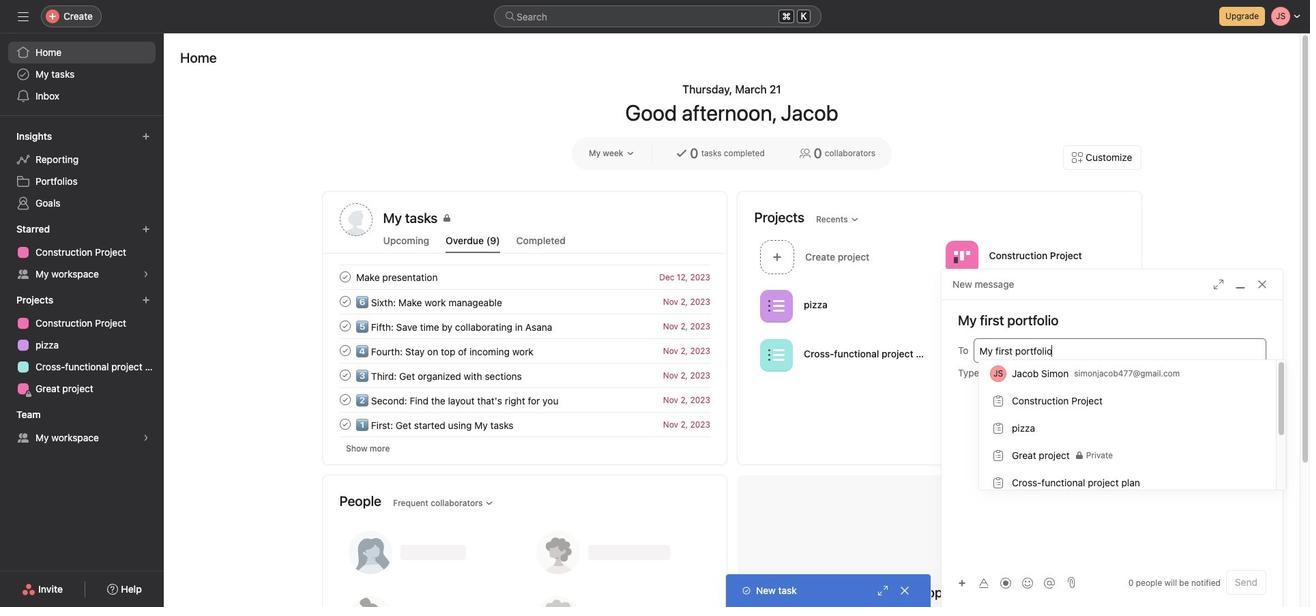 Task type: vqa. For each thing, say whether or not it's contained in the screenshot.
"Expand popout to full screen" Icon
yes



Task type: describe. For each thing, give the bounding box(es) containing it.
1 mark complete checkbox from the top
[[337, 269, 353, 285]]

3 mark complete checkbox from the top
[[337, 318, 353, 335]]

6 mark complete checkbox from the top
[[337, 392, 353, 408]]

1 list image from the top
[[768, 298, 785, 314]]

expand popout to full screen image
[[1214, 279, 1225, 290]]

3 mark complete image from the top
[[337, 343, 353, 359]]

Search tasks, projects, and more text field
[[494, 5, 822, 27]]

insert an object image
[[959, 579, 967, 588]]

2 mark complete checkbox from the top
[[337, 294, 353, 310]]

at mention image
[[1045, 578, 1056, 589]]

minimize image
[[1236, 279, 1247, 290]]

expand new task image
[[878, 586, 889, 597]]

new project or portfolio image
[[142, 296, 150, 305]]

2 list image from the top
[[768, 347, 785, 364]]

Add subject text field
[[942, 311, 1284, 330]]

mark complete image for seventh mark complete checkbox from the bottom of the page
[[337, 269, 353, 285]]

Type the name of a team, a project, or people text field
[[980, 343, 1260, 359]]

1 mark complete image from the top
[[337, 294, 353, 310]]

emoji image
[[1023, 578, 1034, 589]]

add items to starred image
[[142, 225, 150, 234]]

insights element
[[0, 124, 164, 217]]



Task type: locate. For each thing, give the bounding box(es) containing it.
5 mark complete checkbox from the top
[[337, 367, 353, 384]]

0 vertical spatial mark complete image
[[337, 269, 353, 285]]

hide sidebar image
[[18, 11, 29, 22]]

0 horizontal spatial close image
[[900, 586, 911, 597]]

close image right expand new task image
[[900, 586, 911, 597]]

0 vertical spatial close image
[[1258, 279, 1269, 290]]

see details, my workspace image inside teams 'element'
[[142, 434, 150, 442]]

2 board image from the top
[[954, 298, 970, 314]]

dismiss image
[[1116, 491, 1127, 502]]

1 vertical spatial board image
[[954, 298, 970, 314]]

record a video image
[[1001, 578, 1012, 589]]

mark complete image for 1st mark complete checkbox from the bottom of the page
[[337, 416, 353, 433]]

1 horizontal spatial close image
[[1258, 279, 1269, 290]]

toolbar
[[953, 573, 1062, 593]]

1 board image from the top
[[954, 249, 970, 265]]

0 vertical spatial board image
[[954, 249, 970, 265]]

mark complete image
[[337, 269, 353, 285], [337, 416, 353, 433]]

0 vertical spatial see details, my workspace image
[[142, 270, 150, 279]]

new insights image
[[142, 132, 150, 141]]

1 vertical spatial close image
[[900, 586, 911, 597]]

close image right the "minimize" image
[[1258, 279, 1269, 290]]

see details, my workspace image
[[142, 270, 150, 279], [142, 434, 150, 442]]

4 mark complete image from the top
[[337, 367, 353, 384]]

add profile photo image
[[340, 203, 372, 236]]

1 vertical spatial mark complete image
[[337, 416, 353, 433]]

list image
[[768, 298, 785, 314], [768, 347, 785, 364]]

list item
[[755, 236, 940, 278], [323, 265, 727, 289], [323, 289, 727, 314], [323, 314, 727, 339], [323, 339, 727, 363], [323, 363, 727, 388], [323, 388, 727, 412], [323, 412, 727, 437]]

starred element
[[0, 217, 164, 288]]

2 mark complete image from the top
[[337, 416, 353, 433]]

0 vertical spatial list image
[[768, 298, 785, 314]]

1 vertical spatial see details, my workspace image
[[142, 434, 150, 442]]

mark complete image
[[337, 294, 353, 310], [337, 318, 353, 335], [337, 343, 353, 359], [337, 367, 353, 384], [337, 392, 353, 408]]

1 see details, my workspace image from the top
[[142, 270, 150, 279]]

Mark complete checkbox
[[337, 269, 353, 285], [337, 294, 353, 310], [337, 318, 353, 335], [337, 343, 353, 359], [337, 367, 353, 384], [337, 392, 353, 408], [337, 416, 353, 433]]

4 mark complete checkbox from the top
[[337, 343, 353, 359]]

7 mark complete checkbox from the top
[[337, 416, 353, 433]]

2 mark complete image from the top
[[337, 318, 353, 335]]

1 mark complete image from the top
[[337, 269, 353, 285]]

global element
[[0, 33, 164, 115]]

1 vertical spatial list image
[[768, 347, 785, 364]]

dialog
[[942, 270, 1284, 608]]

see details, my workspace image inside the starred element
[[142, 270, 150, 279]]

2 see details, my workspace image from the top
[[142, 434, 150, 442]]

None field
[[494, 5, 822, 27]]

teams element
[[0, 403, 164, 452]]

projects element
[[0, 288, 164, 403]]

board image
[[954, 249, 970, 265], [954, 298, 970, 314]]

5 mark complete image from the top
[[337, 392, 353, 408]]

formatting image
[[979, 578, 990, 589]]

close image
[[1258, 279, 1269, 290], [900, 586, 911, 597]]



